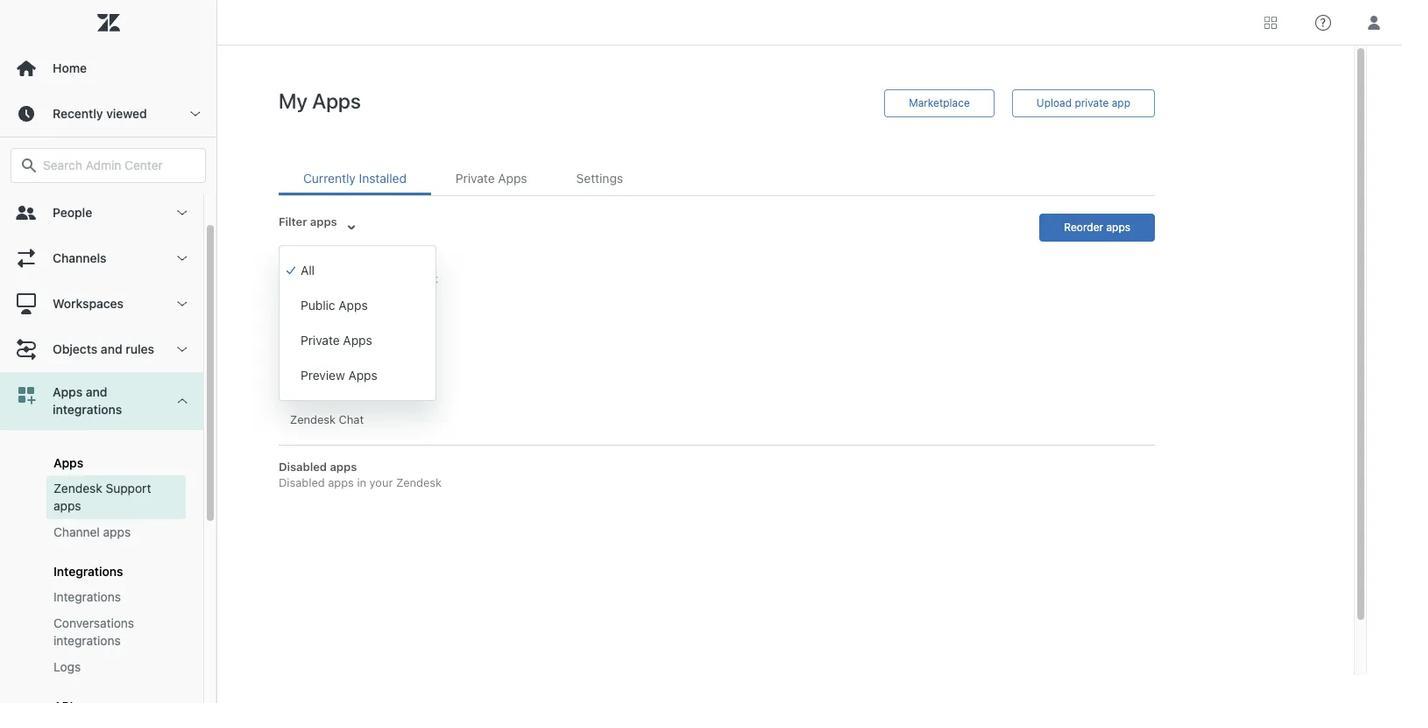 Task type: vqa. For each thing, say whether or not it's contained in the screenshot.
This Year
no



Task type: describe. For each thing, give the bounding box(es) containing it.
1 integrations from the top
[[53, 564, 123, 579]]

apps for apps element
[[53, 456, 83, 471]]

zendesk support apps element
[[53, 480, 179, 515]]

help image
[[1315, 14, 1331, 30]]

channel apps
[[53, 525, 131, 540]]

channel apps element
[[53, 524, 131, 542]]

rules
[[126, 342, 154, 357]]

conversations integrations
[[53, 616, 134, 648]]

apps inside zendesk support apps
[[53, 499, 81, 513]]

integrations link
[[46, 584, 186, 611]]

integrations inside dropdown button
[[53, 402, 122, 417]]

logs link
[[46, 655, 186, 681]]

recently viewed
[[53, 106, 147, 121]]

tree item inside tree
[[0, 372, 203, 704]]

tree inside primary 'element'
[[0, 190, 216, 704]]

conversations integrations element
[[53, 615, 179, 650]]

recently viewed button
[[0, 91, 216, 137]]

channels
[[53, 251, 107, 266]]

people button
[[0, 190, 203, 236]]

integrations element inside 'link'
[[53, 589, 121, 606]]

zendesk products image
[[1264, 16, 1277, 28]]

channel
[[53, 525, 100, 540]]

people
[[53, 205, 92, 220]]

none search field inside primary 'element'
[[2, 148, 215, 183]]

logs element
[[53, 659, 81, 676]]

recently
[[53, 106, 103, 121]]



Task type: locate. For each thing, give the bounding box(es) containing it.
and for objects
[[101, 342, 122, 357]]

primary element
[[0, 0, 217, 704]]

and
[[101, 342, 122, 357], [86, 385, 107, 400]]

apps down zendesk support apps link
[[103, 525, 131, 540]]

user menu image
[[1363, 11, 1385, 34]]

apps
[[53, 385, 83, 400], [53, 456, 83, 471]]

tree containing people
[[0, 190, 216, 704]]

and inside apps and integrations
[[86, 385, 107, 400]]

objects and rules
[[53, 342, 154, 357]]

channel apps link
[[46, 520, 186, 546]]

Search Admin Center field
[[43, 158, 195, 173]]

zendesk support apps link
[[46, 476, 186, 520]]

tree item
[[0, 372, 203, 704]]

support
[[106, 481, 151, 496]]

apps
[[53, 499, 81, 513], [103, 525, 131, 540]]

integrations inside conversations integrations
[[53, 634, 121, 648]]

integrations element up 'integrations' 'link'
[[53, 564, 123, 579]]

1 vertical spatial apps
[[53, 456, 83, 471]]

0 vertical spatial and
[[101, 342, 122, 357]]

objects and rules button
[[0, 327, 203, 372]]

1 vertical spatial integrations
[[53, 590, 121, 605]]

logs
[[53, 660, 81, 675]]

integrations element
[[53, 564, 123, 579], [53, 589, 121, 606]]

apps down zendesk
[[53, 499, 81, 513]]

apps element
[[53, 456, 83, 471]]

apps up zendesk
[[53, 456, 83, 471]]

0 vertical spatial apps
[[53, 499, 81, 513]]

viewed
[[106, 106, 147, 121]]

channels button
[[0, 236, 203, 281]]

1 vertical spatial integrations
[[53, 634, 121, 648]]

2 integrations from the top
[[53, 590, 121, 605]]

apps for apps and integrations
[[53, 385, 83, 400]]

conversations
[[53, 616, 134, 631]]

objects
[[53, 342, 98, 357]]

and down objects and rules dropdown button
[[86, 385, 107, 400]]

apps inside group
[[53, 456, 83, 471]]

apps and integrations group
[[0, 430, 203, 704]]

home button
[[0, 46, 216, 91]]

integrations up apps element
[[53, 402, 122, 417]]

1 vertical spatial and
[[86, 385, 107, 400]]

1 vertical spatial apps
[[103, 525, 131, 540]]

integrations
[[53, 402, 122, 417], [53, 634, 121, 648]]

tree
[[0, 190, 216, 704]]

integrations up conversations at bottom left
[[53, 590, 121, 605]]

home
[[53, 60, 87, 75]]

0 vertical spatial integrations
[[53, 564, 123, 579]]

1 horizontal spatial apps
[[103, 525, 131, 540]]

integrations
[[53, 564, 123, 579], [53, 590, 121, 605]]

integrations element up conversations at bottom left
[[53, 589, 121, 606]]

2 integrations element from the top
[[53, 589, 121, 606]]

conversations integrations link
[[46, 611, 186, 655]]

zendesk support apps
[[53, 481, 151, 513]]

0 vertical spatial integrations
[[53, 402, 122, 417]]

workspaces
[[53, 296, 124, 311]]

workspaces button
[[0, 281, 203, 327]]

and for apps
[[86, 385, 107, 400]]

and left 'rules'
[[101, 342, 122, 357]]

1 integrations element from the top
[[53, 564, 123, 579]]

1 vertical spatial integrations element
[[53, 589, 121, 606]]

zendesk
[[53, 481, 102, 496]]

None search field
[[2, 148, 215, 183]]

apis element
[[53, 699, 80, 704]]

integrations down conversations at bottom left
[[53, 634, 121, 648]]

0 vertical spatial integrations element
[[53, 564, 123, 579]]

apps and integrations
[[53, 385, 122, 417]]

apps down objects
[[53, 385, 83, 400]]

tree item containing apps and integrations
[[0, 372, 203, 704]]

apps inside apps and integrations
[[53, 385, 83, 400]]

integrations inside 'link'
[[53, 590, 121, 605]]

integrations up 'integrations' 'link'
[[53, 564, 123, 579]]

apps and integrations button
[[0, 372, 203, 430]]

0 vertical spatial apps
[[53, 385, 83, 400]]

0 horizontal spatial apps
[[53, 499, 81, 513]]



